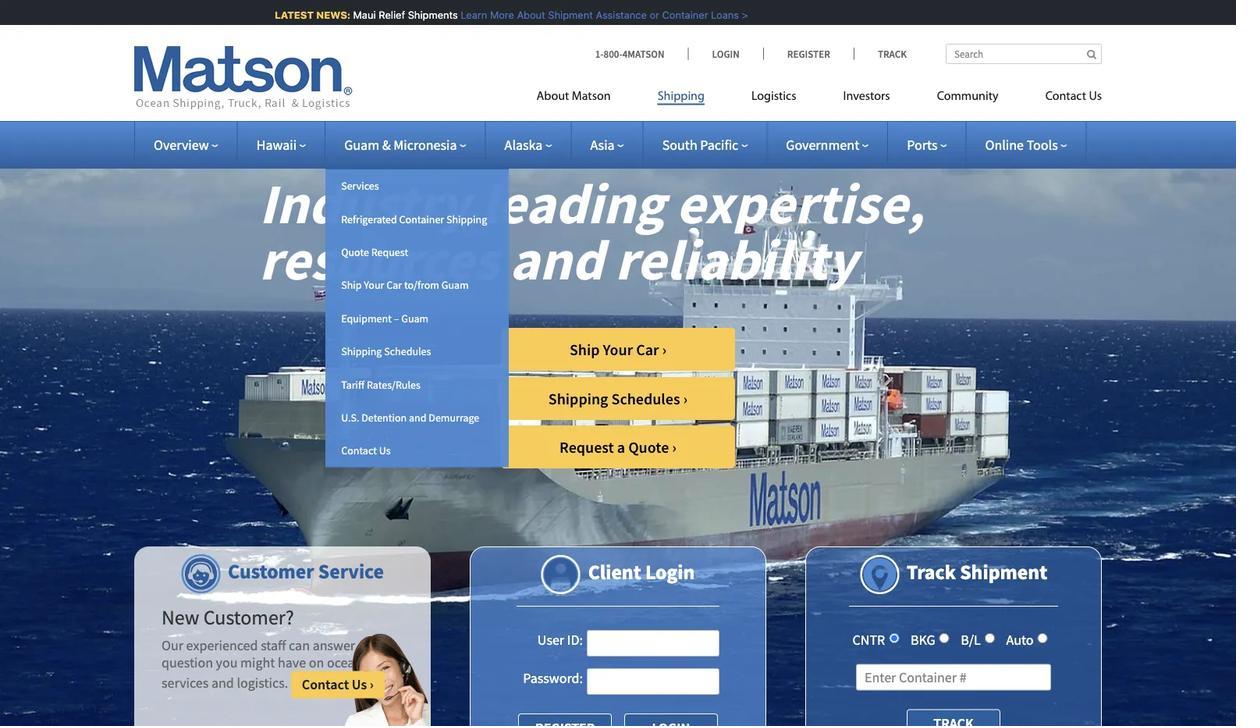 Task type: vqa. For each thing, say whether or not it's contained in the screenshot.
Shipping
yes



Task type: locate. For each thing, give the bounding box(es) containing it.
ship up equipment at left
[[341, 278, 362, 292]]

shipping up south
[[658, 90, 705, 103]]

rates/rules
[[367, 377, 421, 391]]

shipment
[[542, 9, 587, 21], [961, 559, 1048, 584]]

us
[[1090, 90, 1102, 103], [379, 444, 391, 458], [352, 676, 367, 693]]

contact us link down u.s. detention and demurrage
[[326, 434, 509, 467]]

4matson
[[623, 47, 665, 60]]

1 vertical spatial container
[[399, 212, 444, 226]]

1 horizontal spatial your
[[603, 340, 633, 359]]

about right more at the top of the page
[[511, 9, 539, 21]]

customer
[[228, 558, 314, 584]]

cntr
[[853, 631, 886, 649]]

1 vertical spatial shipment
[[961, 559, 1048, 584]]

0 horizontal spatial contact us link
[[326, 434, 509, 467]]

0 horizontal spatial schedules
[[384, 344, 431, 358]]

1 vertical spatial us
[[379, 444, 391, 458]]

id:
[[567, 631, 583, 649]]

0 vertical spatial shipment
[[542, 9, 587, 21]]

Auto radio
[[1038, 633, 1048, 643]]

contact inside "top menu" navigation
[[1046, 90, 1087, 103]]

contact up tools
[[1046, 90, 1087, 103]]

0 vertical spatial contact us link
[[1023, 82, 1102, 114]]

0 horizontal spatial and
[[409, 411, 427, 425]]

1 vertical spatial track
[[907, 559, 956, 584]]

about
[[511, 9, 539, 21], [537, 90, 569, 103]]

1 vertical spatial request
[[560, 437, 614, 457]]

register
[[788, 47, 831, 60]]

contact down on
[[302, 676, 349, 693]]

our
[[162, 637, 183, 654]]

User ID: text field
[[587, 630, 720, 657]]

on
[[309, 654, 324, 671]]

contact us link up tools
[[1023, 82, 1102, 114]]

ship
[[341, 278, 362, 292], [570, 340, 600, 359]]

request
[[371, 245, 408, 259], [560, 437, 614, 457]]

track up bkg radio at the bottom right
[[907, 559, 956, 584]]

schedules
[[384, 344, 431, 358], [612, 389, 680, 408]]

your inside 'link'
[[603, 340, 633, 359]]

guam right '–'
[[402, 311, 429, 325]]

car left to/from
[[387, 278, 402, 292]]

ship your car to/from guam
[[341, 278, 469, 292]]

shipping
[[658, 90, 705, 103], [447, 212, 487, 226], [341, 344, 382, 358], [549, 389, 609, 408]]

your
[[364, 278, 384, 292], [603, 340, 633, 359]]

0 horizontal spatial guam
[[344, 136, 380, 153]]

government
[[786, 136, 860, 153]]

ship up shipping schedules ›
[[570, 340, 600, 359]]

client login
[[588, 559, 695, 584]]

0 vertical spatial contact us
[[1046, 90, 1102, 103]]

schedules down equipment – guam link
[[384, 344, 431, 358]]

b/l
[[961, 631, 981, 649]]

alaska
[[505, 136, 543, 153]]

0 horizontal spatial your
[[364, 278, 384, 292]]

1 vertical spatial quote
[[629, 437, 669, 457]]

ship inside 'link'
[[570, 340, 600, 359]]

request up the ship your car to/from guam
[[371, 245, 408, 259]]

login
[[712, 47, 740, 60], [646, 559, 695, 584]]

shipping for shipping schedules ›
[[549, 389, 609, 408]]

equipment – guam link
[[326, 302, 509, 335]]

0 vertical spatial your
[[364, 278, 384, 292]]

contact us › link
[[291, 671, 385, 698]]

quote down refrigerated at the left of the page
[[341, 245, 369, 259]]

hawaii link
[[257, 136, 306, 153]]

resources
[[259, 224, 499, 294]]

0 vertical spatial container
[[656, 9, 702, 21]]

2 vertical spatial guam
[[402, 311, 429, 325]]

shipping for shipping schedules
[[341, 344, 382, 358]]

1 horizontal spatial us
[[379, 444, 391, 458]]

0 vertical spatial and
[[510, 224, 604, 294]]

None button
[[624, 714, 718, 726]]

1 horizontal spatial schedules
[[612, 389, 680, 408]]

investors
[[844, 90, 891, 103]]

us down detention
[[379, 444, 391, 458]]

shipment left assistance at the top
[[542, 9, 587, 21]]

to/from
[[404, 278, 440, 292]]

maui
[[347, 9, 369, 21]]

track shipment
[[907, 559, 1048, 584]]

quote
[[341, 245, 369, 259], [629, 437, 669, 457]]

south pacific link
[[663, 136, 748, 153]]

car inside 'ship your car ›' 'link'
[[636, 340, 659, 359]]

1 horizontal spatial shipment
[[961, 559, 1048, 584]]

user
[[538, 631, 565, 649]]

1 vertical spatial car
[[636, 340, 659, 359]]

2 horizontal spatial us
[[1090, 90, 1102, 103]]

request a quote › link
[[501, 426, 736, 468]]

1 vertical spatial schedules
[[612, 389, 680, 408]]

0 vertical spatial quote
[[341, 245, 369, 259]]

1 vertical spatial ship
[[570, 340, 600, 359]]

None search field
[[946, 44, 1102, 64]]

0 vertical spatial ship
[[341, 278, 362, 292]]

2 vertical spatial us
[[352, 676, 367, 693]]

2 horizontal spatial guam
[[442, 278, 469, 292]]

u.s. detention and demurrage
[[341, 411, 480, 425]]

our experienced staff can answer any question you might have on ocean services and logistics.
[[162, 637, 379, 692]]

1 horizontal spatial request
[[560, 437, 614, 457]]

contact
[[1046, 90, 1087, 103], [341, 444, 377, 458], [302, 676, 349, 693]]

0 horizontal spatial contact us
[[341, 444, 391, 458]]

shipping schedules ›
[[549, 389, 688, 408]]

1 horizontal spatial quote
[[629, 437, 669, 457]]

car up shipping schedules › link
[[636, 340, 659, 359]]

0 horizontal spatial login
[[646, 559, 695, 584]]

contact us inside "top menu" navigation
[[1046, 90, 1102, 103]]

container right or
[[656, 9, 702, 21]]

0 vertical spatial car
[[387, 278, 402, 292]]

shipping down services "link"
[[447, 212, 487, 226]]

1 vertical spatial about
[[537, 90, 569, 103]]

1-800-4matson link
[[595, 47, 688, 60]]

about matson link
[[537, 82, 635, 114]]

car for to/from
[[387, 278, 402, 292]]

industry
[[259, 167, 470, 238]]

schedules up a
[[612, 389, 680, 408]]

0 vertical spatial track
[[878, 47, 907, 60]]

equipment
[[341, 311, 392, 325]]

1 vertical spatial your
[[603, 340, 633, 359]]

>
[[736, 9, 742, 21]]

us down ocean
[[352, 676, 367, 693]]

1 horizontal spatial container
[[656, 9, 702, 21]]

B/L radio
[[985, 633, 995, 643]]

us down search icon
[[1090, 90, 1102, 103]]

0 vertical spatial contact
[[1046, 90, 1087, 103]]

1 vertical spatial contact
[[341, 444, 377, 458]]

0 horizontal spatial quote
[[341, 245, 369, 259]]

login right 'client'
[[646, 559, 695, 584]]

micronesia
[[394, 136, 457, 153]]

1-
[[595, 47, 604, 60]]

shipping inside "top menu" navigation
[[658, 90, 705, 103]]

0 horizontal spatial ship
[[341, 278, 362, 292]]

contact us down search icon
[[1046, 90, 1102, 103]]

overview
[[154, 136, 209, 153]]

Search search field
[[946, 44, 1102, 64]]

ports link
[[907, 136, 947, 153]]

1 horizontal spatial contact us
[[1046, 90, 1102, 103]]

your up shipping schedules ›
[[603, 340, 633, 359]]

shipment up b/l option
[[961, 559, 1048, 584]]

1 horizontal spatial login
[[712, 47, 740, 60]]

car inside the ship your car to/from guam link
[[387, 278, 402, 292]]

online tools link
[[986, 136, 1068, 153]]

shipping up request a quote ›
[[549, 389, 609, 408]]

quote inside "link"
[[629, 437, 669, 457]]

track for track link
[[878, 47, 907, 60]]

Password: password field
[[587, 668, 720, 695]]

guam left &
[[344, 136, 380, 153]]

quote right a
[[629, 437, 669, 457]]

1 horizontal spatial ship
[[570, 340, 600, 359]]

1 vertical spatial guam
[[442, 278, 469, 292]]

0 vertical spatial schedules
[[384, 344, 431, 358]]

shipping down equipment at left
[[341, 344, 382, 358]]

can
[[289, 637, 310, 654]]

u.s.
[[341, 411, 360, 425]]

container
[[656, 9, 702, 21], [399, 212, 444, 226]]

request left a
[[560, 437, 614, 457]]

refrigerated container shipping
[[341, 212, 487, 226]]

government link
[[786, 136, 869, 153]]

1 vertical spatial login
[[646, 559, 695, 584]]

track
[[878, 47, 907, 60], [907, 559, 956, 584]]

about inside "top menu" navigation
[[537, 90, 569, 103]]

contact us down the u.s.
[[341, 444, 391, 458]]

0 vertical spatial request
[[371, 245, 408, 259]]

guam right to/from
[[442, 278, 469, 292]]

track link
[[854, 47, 907, 60]]

1 horizontal spatial and
[[510, 224, 604, 294]]

0 horizontal spatial car
[[387, 278, 402, 292]]

contact us
[[1046, 90, 1102, 103], [341, 444, 391, 458]]

car for ›
[[636, 340, 659, 359]]

0 vertical spatial us
[[1090, 90, 1102, 103]]

ship your car › link
[[501, 328, 736, 371]]

contact down the u.s.
[[341, 444, 377, 458]]

container down services "link"
[[399, 212, 444, 226]]

login down loans
[[712, 47, 740, 60]]

›
[[662, 340, 667, 359], [684, 389, 688, 408], [673, 437, 677, 457], [370, 676, 374, 693]]

about left matson at the top left
[[537, 90, 569, 103]]

shipping schedules
[[341, 344, 431, 358]]

BKG radio
[[940, 633, 950, 643]]

track up investors
[[878, 47, 907, 60]]

tariff rates/rules
[[341, 377, 421, 391]]

1 horizontal spatial car
[[636, 340, 659, 359]]

your down quote request on the left top
[[364, 278, 384, 292]]



Task type: describe. For each thing, give the bounding box(es) containing it.
CNTR radio
[[890, 633, 900, 643]]

new
[[162, 604, 200, 630]]

&
[[382, 136, 391, 153]]

and inside industry leading expertise, resources and reliability
[[510, 224, 604, 294]]

answer
[[313, 637, 355, 654]]

you
[[216, 654, 238, 671]]

shipping for shipping
[[658, 90, 705, 103]]

assistance
[[589, 9, 641, 21]]

register link
[[763, 47, 854, 60]]

leading
[[481, 167, 665, 238]]

image of smiling customer service agent ready to help. image
[[342, 633, 431, 726]]

search image
[[1088, 49, 1097, 59]]

latest news: maui relief shipments learn more about shipment assistance or container loans >
[[268, 9, 742, 21]]

0 horizontal spatial shipment
[[542, 9, 587, 21]]

1 horizontal spatial contact us link
[[1023, 82, 1102, 114]]

about matson
[[537, 90, 611, 103]]

pacific
[[701, 136, 739, 153]]

0 horizontal spatial us
[[352, 676, 367, 693]]

south pacific
[[663, 136, 739, 153]]

1-800-4matson
[[595, 47, 665, 60]]

ship for ship your car to/from guam
[[341, 278, 362, 292]]

shipments
[[401, 9, 452, 21]]

more
[[484, 9, 508, 21]]

services
[[341, 179, 379, 193]]

guam & micronesia
[[344, 136, 457, 153]]

asia link
[[591, 136, 624, 153]]

community link
[[914, 82, 1023, 114]]

logistics.
[[237, 675, 288, 692]]

a
[[617, 437, 626, 457]]

login link
[[688, 47, 763, 60]]

ocean
[[327, 654, 362, 671]]

loans
[[705, 9, 733, 21]]

staff
[[261, 637, 286, 654]]

online
[[986, 136, 1024, 153]]

services link
[[326, 169, 509, 203]]

–
[[394, 311, 399, 325]]

demurrage
[[429, 411, 480, 425]]

request a quote ›
[[560, 437, 677, 457]]

alaska link
[[505, 136, 552, 153]]

detention
[[362, 411, 407, 425]]

blue matson logo with ocean, shipping, truck, rail and logistics written beneath it. image
[[134, 46, 353, 110]]

any
[[358, 637, 379, 654]]

track for track shipment
[[907, 559, 956, 584]]

tools
[[1027, 136, 1059, 153]]

0 horizontal spatial container
[[399, 212, 444, 226]]

tariff rates/rules link
[[326, 368, 509, 401]]

customer?
[[204, 604, 294, 630]]

experienced
[[186, 637, 258, 654]]

logistics link
[[728, 82, 820, 114]]

1 vertical spatial contact us link
[[326, 434, 509, 467]]

1 vertical spatial and
[[409, 411, 427, 425]]

user id:
[[538, 631, 583, 649]]

us inside "top menu" navigation
[[1090, 90, 1102, 103]]

your for to/from
[[364, 278, 384, 292]]

1 horizontal spatial guam
[[402, 311, 429, 325]]

request inside "link"
[[560, 437, 614, 457]]

800-
[[604, 47, 623, 60]]

south
[[663, 136, 698, 153]]

0 horizontal spatial request
[[371, 245, 408, 259]]

0 vertical spatial guam
[[344, 136, 380, 153]]

overview link
[[154, 136, 218, 153]]

news:
[[310, 9, 344, 21]]

quote request
[[341, 245, 408, 259]]

equipment – guam
[[341, 311, 429, 325]]

customer service
[[228, 558, 384, 584]]

hawaii
[[257, 136, 297, 153]]

ship for ship your car ›
[[570, 340, 600, 359]]

latest
[[268, 9, 307, 21]]

have
[[278, 654, 306, 671]]

industry leading expertise, resources and reliability
[[259, 167, 925, 294]]

matson
[[572, 90, 611, 103]]

expertise,
[[676, 167, 925, 238]]

shipping link
[[635, 82, 728, 114]]

community
[[937, 90, 999, 103]]

› inside "link"
[[673, 437, 677, 457]]

Enter Container # text field
[[857, 664, 1052, 691]]

0 vertical spatial about
[[511, 9, 539, 21]]

or
[[643, 9, 653, 21]]

schedules for shipping schedules
[[384, 344, 431, 358]]

question
[[162, 654, 213, 671]]

2 vertical spatial contact
[[302, 676, 349, 693]]

service
[[318, 558, 384, 584]]

learn more about shipment assistance or container loans > link
[[454, 9, 742, 21]]

client
[[588, 559, 642, 584]]

quote request link
[[326, 236, 509, 269]]

new customer?
[[162, 604, 294, 630]]

online tools
[[986, 136, 1059, 153]]

shipping schedules › link
[[501, 377, 736, 420]]

0 vertical spatial login
[[712, 47, 740, 60]]

your for ›
[[603, 340, 633, 359]]

top menu navigation
[[537, 82, 1102, 114]]

schedules for shipping schedules ›
[[612, 389, 680, 408]]

ship your car ›
[[570, 340, 667, 359]]

ports
[[907, 136, 938, 153]]

reliability
[[615, 224, 857, 294]]

guam & micronesia link
[[344, 136, 467, 153]]

ship your car to/from guam link
[[326, 269, 509, 302]]

› inside 'link'
[[662, 340, 667, 359]]

asia
[[591, 136, 615, 153]]

bkg
[[911, 631, 936, 649]]

1 vertical spatial contact us
[[341, 444, 391, 458]]

services and
[[162, 675, 234, 692]]



